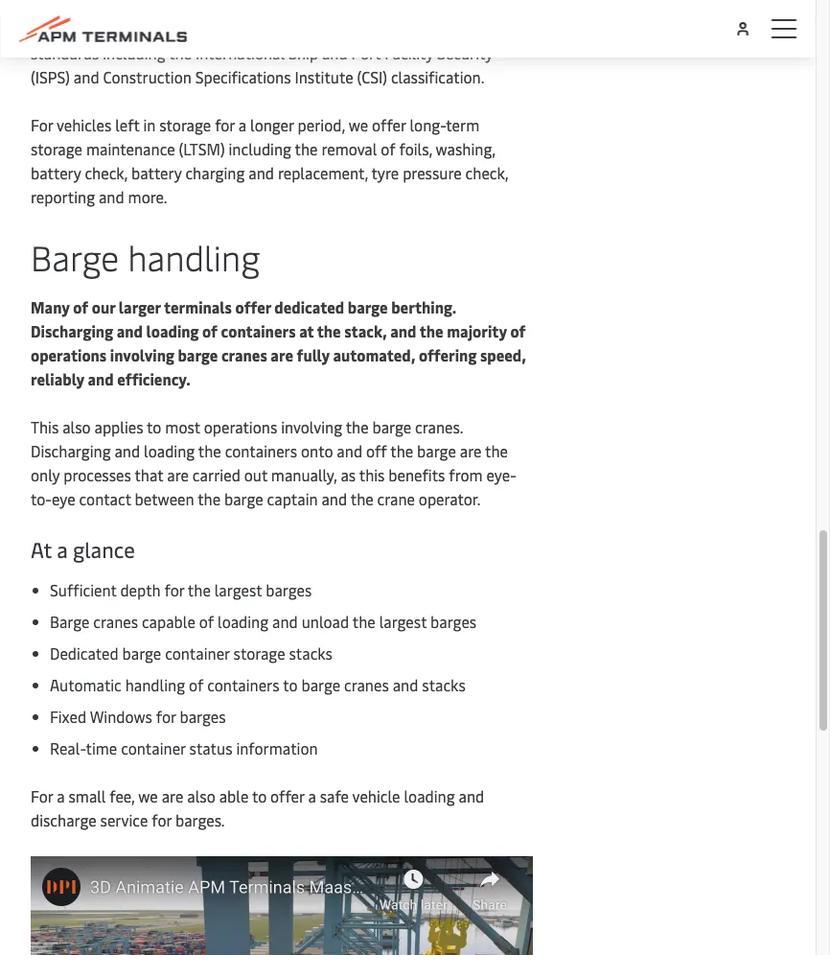 Task type: vqa. For each thing, say whether or not it's contained in the screenshot.
the North
no



Task type: describe. For each thing, give the bounding box(es) containing it.
for up capable
[[164, 580, 184, 600]]

barge for barge handling
[[31, 233, 119, 280]]

2 battery from the left
[[131, 163, 182, 183]]

and inside 'for a small fee, we are also able to offer a safe vehicle loading and discharge service for barges.'
[[459, 786, 484, 806]]

to-
[[31, 489, 52, 509]]

onto
[[301, 441, 333, 461]]

barge up stack,
[[348, 297, 388, 317]]

dedicated
[[50, 643, 119, 664]]

also inside this also applies to most operations involving the barge cranes. discharging and loading the containers onto and off the barge are the only processes that are carried out manually, as this benefits from eye- to-eye contact between the barge captain and the crane operator.
[[62, 417, 91, 437]]

are up between
[[167, 465, 189, 485]]

longer
[[250, 115, 294, 135]]

small
[[69, 786, 106, 806]]

crane
[[377, 489, 415, 509]]

barge handling
[[31, 233, 260, 280]]

many
[[31, 297, 70, 317]]

real-time container status information
[[50, 738, 321, 758]]

1 vertical spatial largest
[[379, 611, 427, 632]]

discharging inside "many of our larger terminals offer dedicated barge berthing. discharging and loading of containers at the stack, and the majority of operations involving barge cranes are fully automated, offering speed, reliably and efficiency."
[[31, 321, 113, 341]]

operations inside this also applies to most operations involving the barge cranes. discharging and loading the containers onto and off the barge are the only processes that are carried out manually, as this benefits from eye- to-eye contact between the barge captain and the crane operator.
[[204, 417, 277, 437]]

automated,
[[333, 345, 415, 365]]

2 check, from the left
[[466, 163, 508, 183]]

cranes.
[[415, 417, 463, 437]]

the right the unload
[[353, 611, 376, 632]]

loading inside "many of our larger terminals offer dedicated barge berthing. discharging and loading of containers at the stack, and the majority of operations involving barge cranes are fully automated, offering speed, reliably and efficiency."
[[146, 321, 199, 341]]

2 horizontal spatial barges
[[431, 611, 477, 632]]

a inside for vehicles left in storage for a longer period, we offer long-term storage maintenance (ltsm) including the removal of foils, washing, battery check, battery charging and replacement, tyre pressure check, reporting and more.
[[239, 115, 247, 135]]

windows
[[90, 706, 152, 727]]

loading inside this also applies to most operations involving the barge cranes. discharging and loading the containers onto and off the barge are the only processes that are carried out manually, as this benefits from eye- to-eye contact between the barge captain and the crane operator.
[[144, 441, 195, 461]]

vehicle
[[352, 786, 400, 806]]

eye-
[[487, 465, 517, 485]]

the down carried
[[198, 489, 221, 509]]

this
[[31, 417, 59, 437]]

1 vertical spatial to
[[283, 675, 298, 695]]

fixed windows for barges
[[50, 706, 226, 727]]

of up the dedicated barge container storage stacks
[[199, 611, 214, 632]]

applies
[[94, 417, 143, 437]]

between
[[135, 489, 194, 509]]

real-
[[50, 738, 86, 758]]

in
[[143, 115, 156, 135]]

automatic
[[50, 675, 122, 695]]

only
[[31, 465, 60, 485]]

most
[[165, 417, 200, 437]]

tyre
[[372, 163, 399, 183]]

time
[[86, 738, 117, 758]]

the up off
[[346, 417, 369, 437]]

offer inside 'for a small fee, we are also able to offer a safe vehicle loading and discharge service for barges.'
[[270, 786, 305, 806]]

the up capable
[[188, 580, 211, 600]]

the right at
[[317, 321, 341, 341]]

1 vertical spatial stacks
[[422, 675, 466, 695]]

capable
[[142, 611, 195, 632]]

barges.
[[175, 810, 225, 830]]

offer inside for vehicles left in storage for a longer period, we offer long-term storage maintenance (ltsm) including the removal of foils, washing, battery check, battery charging and replacement, tyre pressure check, reporting and more.
[[372, 115, 406, 135]]

washing,
[[436, 139, 496, 159]]

for for for a small fee, we are also able to offer a safe vehicle loading and discharge service for barges.
[[31, 786, 53, 806]]

of down terminals
[[202, 321, 218, 341]]

benefits
[[389, 465, 445, 485]]

containers inside this also applies to most operations involving the barge cranes. discharging and loading the containers onto and off the barge are the only processes that are carried out manually, as this benefits from eye- to-eye contact between the barge captain and the crane operator.
[[225, 441, 297, 461]]

this also applies to most operations involving the barge cranes. discharging and loading the containers onto and off the barge are the only processes that are carried out manually, as this benefits from eye- to-eye contact between the barge captain and the crane operator.
[[31, 417, 517, 509]]

including
[[229, 139, 291, 159]]

also inside 'for a small fee, we are also able to offer a safe vehicle loading and discharge service for barges.'
[[187, 786, 216, 806]]

status
[[189, 738, 233, 758]]

fee,
[[110, 786, 135, 806]]

barge down capable
[[122, 643, 161, 664]]

offering
[[419, 345, 477, 365]]

at
[[31, 535, 52, 563]]

are up from
[[460, 441, 482, 461]]

for up real-time container status information
[[156, 706, 176, 727]]

container for status
[[121, 738, 186, 758]]

majority
[[447, 321, 507, 341]]

sufficient depth for the largest barges
[[50, 580, 312, 600]]

barge for barge cranes capable of loading and unload the largest barges
[[50, 611, 90, 632]]

vehicles
[[57, 115, 111, 135]]

speed,
[[480, 345, 526, 365]]

efficiency.
[[117, 369, 191, 389]]

charging
[[185, 163, 245, 183]]

contact
[[79, 489, 131, 509]]

captain
[[267, 489, 318, 509]]

0 vertical spatial barges
[[266, 580, 312, 600]]

for inside for vehicles left in storage for a longer period, we offer long-term storage maintenance (ltsm) including the removal of foils, washing, battery check, battery charging and replacement, tyre pressure check, reporting and more.
[[215, 115, 235, 135]]

containers inside "many of our larger terminals offer dedicated barge berthing. discharging and loading of containers at the stack, and the majority of operations involving barge cranes are fully automated, offering speed, reliably and efficiency."
[[221, 321, 296, 341]]

handling for automatic
[[125, 675, 185, 695]]

more.
[[128, 186, 167, 207]]

for vehicles left in storage for a longer period, we offer long-term storage maintenance (ltsm) including the removal of foils, washing, battery check, battery charging and replacement, tyre pressure check, reporting and more.
[[31, 115, 508, 207]]

from
[[449, 465, 483, 485]]

1 check, from the left
[[85, 163, 128, 183]]

we inside for vehicles left in storage for a longer period, we offer long-term storage maintenance (ltsm) including the removal of foils, washing, battery check, battery charging and replacement, tyre pressure check, reporting and more.
[[349, 115, 368, 135]]

many of our larger terminals offer dedicated barge berthing. discharging and loading of containers at the stack, and the majority of operations involving barge cranes are fully automated, offering speed, reliably and efficiency.
[[31, 297, 526, 389]]

stack,
[[344, 321, 387, 341]]

this
[[359, 465, 385, 485]]

barge up off
[[373, 417, 412, 437]]

loading up the dedicated barge container storage stacks
[[218, 611, 269, 632]]

barge down the unload
[[302, 675, 341, 695]]

for inside 'for a small fee, we are also able to offer a safe vehicle loading and discharge service for barges.'
[[152, 810, 172, 830]]

the up eye- at the right of page
[[485, 441, 508, 461]]

fixed
[[50, 706, 86, 727]]



Task type: locate. For each thing, give the bounding box(es) containing it.
container
[[165, 643, 230, 664], [121, 738, 186, 758]]

for left the vehicles on the top left of page
[[31, 115, 53, 135]]

1 horizontal spatial operations
[[204, 417, 277, 437]]

are
[[271, 345, 293, 365], [460, 441, 482, 461], [167, 465, 189, 485], [162, 786, 184, 806]]

to
[[147, 417, 161, 437], [283, 675, 298, 695], [252, 786, 267, 806]]

larger
[[119, 297, 161, 317]]

2 vertical spatial offer
[[270, 786, 305, 806]]

0 vertical spatial cranes
[[221, 345, 267, 365]]

1 vertical spatial operations
[[204, 417, 277, 437]]

a
[[239, 115, 247, 135], [57, 535, 68, 563], [57, 786, 65, 806], [308, 786, 316, 806]]

for up 'discharge'
[[31, 786, 53, 806]]

loading down most
[[144, 441, 195, 461]]

2 vertical spatial storage
[[234, 643, 285, 664]]

glance
[[73, 535, 135, 563]]

that
[[135, 465, 163, 485]]

to up the 'information' at the left bottom of the page
[[283, 675, 298, 695]]

pressure
[[403, 163, 462, 183]]

to inside this also applies to most operations involving the barge cranes. discharging and loading the containers onto and off the barge are the only processes that are carried out manually, as this benefits from eye- to-eye contact between the barge captain and the crane operator.
[[147, 417, 161, 437]]

0 horizontal spatial largest
[[215, 580, 262, 600]]

1 horizontal spatial stacks
[[422, 675, 466, 695]]

discharging up only
[[31, 441, 111, 461]]

barge
[[31, 233, 119, 280], [50, 611, 90, 632]]

out
[[244, 465, 267, 485]]

0 horizontal spatial storage
[[31, 139, 82, 159]]

1 horizontal spatial also
[[187, 786, 216, 806]]

2 vertical spatial cranes
[[344, 675, 389, 695]]

1 for from the top
[[31, 115, 53, 135]]

1 vertical spatial containers
[[225, 441, 297, 461]]

barge down out
[[224, 489, 263, 509]]

to left most
[[147, 417, 161, 437]]

2 horizontal spatial to
[[283, 675, 298, 695]]

involving inside this also applies to most operations involving the barge cranes. discharging and loading the containers onto and off the barge are the only processes that are carried out manually, as this benefits from eye- to-eye contact between the barge captain and the crane operator.
[[281, 417, 342, 437]]

of inside for vehicles left in storage for a longer period, we offer long-term storage maintenance (ltsm) including the removal of foils, washing, battery check, battery charging and replacement, tyre pressure check, reporting and more.
[[381, 139, 396, 159]]

safe
[[320, 786, 349, 806]]

and
[[249, 163, 274, 183], [99, 186, 124, 207], [117, 321, 143, 341], [390, 321, 417, 341], [88, 369, 114, 389], [115, 441, 140, 461], [337, 441, 363, 461], [322, 489, 347, 509], [272, 611, 298, 632], [393, 675, 418, 695], [459, 786, 484, 806]]

0 horizontal spatial battery
[[31, 163, 81, 183]]

container for storage
[[165, 643, 230, 664]]

terminals
[[164, 297, 232, 317]]

0 vertical spatial we
[[349, 115, 368, 135]]

0 horizontal spatial check,
[[85, 163, 128, 183]]

battery up reporting
[[31, 163, 81, 183]]

of left 'our'
[[73, 297, 88, 317]]

containers left at
[[221, 321, 296, 341]]

1 horizontal spatial storage
[[159, 115, 211, 135]]

offer inside "many of our larger terminals offer dedicated barge berthing. discharging and loading of containers at the stack, and the majority of operations involving barge cranes are fully automated, offering speed, reliably and efficiency."
[[235, 297, 271, 317]]

handling for barge
[[128, 233, 260, 280]]

1 horizontal spatial check,
[[466, 163, 508, 183]]

largest
[[215, 580, 262, 600], [379, 611, 427, 632]]

for up (ltsm)
[[215, 115, 235, 135]]

(ltsm)
[[179, 139, 225, 159]]

foils,
[[399, 139, 432, 159]]

stacks
[[289, 643, 333, 664], [422, 675, 466, 695]]

are inside 'for a small fee, we are also able to offer a safe vehicle loading and discharge service for barges.'
[[162, 786, 184, 806]]

1 vertical spatial for
[[31, 786, 53, 806]]

largest right the unload
[[379, 611, 427, 632]]

containers up out
[[225, 441, 297, 461]]

long-
[[410, 115, 446, 135]]

handling up terminals
[[128, 233, 260, 280]]

involving inside "many of our larger terminals offer dedicated barge berthing. discharging and loading of containers at the stack, and the majority of operations involving barge cranes are fully automated, offering speed, reliably and efficiency."
[[110, 345, 174, 365]]

1 vertical spatial container
[[121, 738, 186, 758]]

2 horizontal spatial storage
[[234, 643, 285, 664]]

to right able
[[252, 786, 267, 806]]

1 horizontal spatial involving
[[281, 417, 342, 437]]

handling up fixed windows for barges
[[125, 675, 185, 695]]

operations
[[31, 345, 107, 365], [204, 417, 277, 437]]

information
[[236, 738, 318, 758]]

offer
[[372, 115, 406, 135], [235, 297, 271, 317], [270, 786, 305, 806]]

1 horizontal spatial to
[[252, 786, 267, 806]]

containers
[[221, 321, 296, 341], [225, 441, 297, 461], [207, 675, 280, 695]]

1 vertical spatial cranes
[[93, 611, 138, 632]]

of up tyre
[[381, 139, 396, 159]]

1 horizontal spatial largest
[[379, 611, 427, 632]]

discharging down "many"
[[31, 321, 113, 341]]

involving up onto
[[281, 417, 342, 437]]

discharge
[[31, 810, 97, 830]]

1 vertical spatial involving
[[281, 417, 342, 437]]

offer up the foils,
[[372, 115, 406, 135]]

2 horizontal spatial cranes
[[344, 675, 389, 695]]

0 horizontal spatial also
[[62, 417, 91, 437]]

0 horizontal spatial involving
[[110, 345, 174, 365]]

0 vertical spatial handling
[[128, 233, 260, 280]]

1 discharging from the top
[[31, 321, 113, 341]]

0 vertical spatial discharging
[[31, 321, 113, 341]]

for
[[31, 115, 53, 135], [31, 786, 53, 806]]

barge up "many"
[[31, 233, 119, 280]]

for inside 'for a small fee, we are also able to offer a safe vehicle loading and discharge service for barges.'
[[31, 786, 53, 806]]

dedicated barge container storage stacks
[[50, 643, 333, 664]]

0 vertical spatial container
[[165, 643, 230, 664]]

cranes inside "many of our larger terminals offer dedicated barge berthing. discharging and loading of containers at the stack, and the majority of operations involving barge cranes are fully automated, offering speed, reliably and efficiency."
[[221, 345, 267, 365]]

for a small fee, we are also able to offer a safe vehicle loading and discharge service for barges.
[[31, 786, 484, 830]]

left
[[115, 115, 140, 135]]

for for for vehicles left in storage for a longer period, we offer long-term storage maintenance (ltsm) including the removal of foils, washing, battery check, battery charging and replacement, tyre pressure check, reporting and more.
[[31, 115, 53, 135]]

container down fixed windows for barges
[[121, 738, 186, 758]]

of up 'speed,'
[[511, 321, 526, 341]]

operations up reliably
[[31, 345, 107, 365]]

check,
[[85, 163, 128, 183], [466, 163, 508, 183]]

1 vertical spatial handling
[[125, 675, 185, 695]]

0 horizontal spatial barges
[[180, 706, 226, 727]]

as
[[341, 465, 356, 485]]

dedicated
[[275, 297, 344, 317]]

loading inside 'for a small fee, we are also able to offer a safe vehicle loading and discharge service for barges.'
[[404, 786, 455, 806]]

involving up efficiency.
[[110, 345, 174, 365]]

sufficient
[[50, 580, 117, 600]]

at
[[299, 321, 314, 341]]

0 horizontal spatial cranes
[[93, 611, 138, 632]]

2 vertical spatial to
[[252, 786, 267, 806]]

period,
[[298, 115, 345, 135]]

replacement,
[[278, 163, 368, 183]]

depth
[[120, 580, 161, 600]]

0 vertical spatial operations
[[31, 345, 107, 365]]

we right fee,
[[138, 786, 158, 806]]

operations up out
[[204, 417, 277, 437]]

storage
[[159, 115, 211, 135], [31, 139, 82, 159], [234, 643, 285, 664]]

1 battery from the left
[[31, 163, 81, 183]]

0 vertical spatial also
[[62, 417, 91, 437]]

containers down the dedicated barge container storage stacks
[[207, 675, 280, 695]]

0 vertical spatial offer
[[372, 115, 406, 135]]

0 vertical spatial storage
[[159, 115, 211, 135]]

the right off
[[390, 441, 413, 461]]

barge down sufficient
[[50, 611, 90, 632]]

battery up more.
[[131, 163, 182, 183]]

we inside 'for a small fee, we are also able to offer a safe vehicle loading and discharge service for barges.'
[[138, 786, 158, 806]]

maintenance
[[86, 139, 175, 159]]

0 horizontal spatial operations
[[31, 345, 107, 365]]

the down this
[[351, 489, 374, 509]]

barge down the cranes.
[[417, 441, 456, 461]]

0 vertical spatial containers
[[221, 321, 296, 341]]

reliably
[[31, 369, 84, 389]]

the inside for vehicles left in storage for a longer period, we offer long-term storage maintenance (ltsm) including the removal of foils, washing, battery check, battery charging and replacement, tyre pressure check, reporting and more.
[[295, 139, 318, 159]]

cranes down terminals
[[221, 345, 267, 365]]

term
[[446, 115, 480, 135]]

operations inside "many of our larger terminals offer dedicated barge berthing. discharging and loading of containers at the stack, and the majority of operations involving barge cranes are fully automated, offering speed, reliably and efficiency."
[[31, 345, 107, 365]]

operator.
[[419, 489, 481, 509]]

storage down the vehicles on the top left of page
[[31, 139, 82, 159]]

2 discharging from the top
[[31, 441, 111, 461]]

cranes down the unload
[[344, 675, 389, 695]]

a right at on the left bottom of the page
[[57, 535, 68, 563]]

container down capable
[[165, 643, 230, 664]]

0 horizontal spatial to
[[147, 417, 161, 437]]

carried
[[193, 465, 240, 485]]

automatic handling of containers to barge cranes and stacks
[[50, 675, 466, 695]]

also
[[62, 417, 91, 437], [187, 786, 216, 806]]

are inside "many of our larger terminals offer dedicated barge berthing. discharging and loading of containers at the stack, and the majority of operations involving barge cranes are fully automated, offering speed, reliably and efficiency."
[[271, 345, 293, 365]]

loading down terminals
[[146, 321, 199, 341]]

storage up (ltsm)
[[159, 115, 211, 135]]

1 vertical spatial discharging
[[31, 441, 111, 461]]

2 vertical spatial containers
[[207, 675, 280, 695]]

1 vertical spatial also
[[187, 786, 216, 806]]

loading right vehicle
[[404, 786, 455, 806]]

0 vertical spatial for
[[31, 115, 53, 135]]

to inside 'for a small fee, we are also able to offer a safe vehicle loading and discharge service for barges.'
[[252, 786, 267, 806]]

service
[[100, 810, 148, 830]]

1 horizontal spatial barges
[[266, 580, 312, 600]]

handling
[[128, 233, 260, 280], [125, 675, 185, 695]]

of
[[381, 139, 396, 159], [73, 297, 88, 317], [202, 321, 218, 341], [511, 321, 526, 341], [199, 611, 214, 632], [189, 675, 204, 695]]

discharging
[[31, 321, 113, 341], [31, 441, 111, 461]]

our
[[92, 297, 115, 317]]

0 horizontal spatial stacks
[[289, 643, 333, 664]]

able
[[219, 786, 249, 806]]

the up carried
[[198, 441, 221, 461]]

are left fully at the left top
[[271, 345, 293, 365]]

also right this
[[62, 417, 91, 437]]

barge cranes capable of loading and unload the largest barges
[[50, 611, 477, 632]]

1 vertical spatial we
[[138, 786, 158, 806]]

2 for from the top
[[31, 786, 53, 806]]

reporting
[[31, 186, 95, 207]]

the
[[295, 139, 318, 159], [317, 321, 341, 341], [420, 321, 444, 341], [346, 417, 369, 437], [198, 441, 221, 461], [390, 441, 413, 461], [485, 441, 508, 461], [198, 489, 221, 509], [351, 489, 374, 509], [188, 580, 211, 600], [353, 611, 376, 632]]

1 horizontal spatial battery
[[131, 163, 182, 183]]

for
[[215, 115, 235, 135], [164, 580, 184, 600], [156, 706, 176, 727], [152, 810, 172, 830]]

fully
[[297, 345, 330, 365]]

for right 'service'
[[152, 810, 172, 830]]

we
[[349, 115, 368, 135], [138, 786, 158, 806]]

manually,
[[271, 465, 337, 485]]

barges
[[266, 580, 312, 600], [431, 611, 477, 632], [180, 706, 226, 727]]

2 vertical spatial barges
[[180, 706, 226, 727]]

offer left safe
[[270, 786, 305, 806]]

cranes down depth
[[93, 611, 138, 632]]

the down period,
[[295, 139, 318, 159]]

are up barges. on the bottom of page
[[162, 786, 184, 806]]

the down berthing. at top
[[420, 321, 444, 341]]

1 horizontal spatial cranes
[[221, 345, 267, 365]]

check, down washing, at the top right
[[466, 163, 508, 183]]

eye
[[52, 489, 75, 509]]

at a glance
[[31, 535, 135, 563]]

0 vertical spatial stacks
[[289, 643, 333, 664]]

berthing.
[[391, 297, 456, 317]]

storage up automatic handling of containers to barge cranes and stacks
[[234, 643, 285, 664]]

a up 'discharge'
[[57, 786, 65, 806]]

check, down the "maintenance" on the top of page
[[85, 163, 128, 183]]

loading
[[146, 321, 199, 341], [144, 441, 195, 461], [218, 611, 269, 632], [404, 786, 455, 806]]

1 vertical spatial offer
[[235, 297, 271, 317]]

barge down terminals
[[178, 345, 218, 365]]

0 vertical spatial to
[[147, 417, 161, 437]]

off
[[366, 441, 387, 461]]

unload
[[302, 611, 349, 632]]

1 vertical spatial barges
[[431, 611, 477, 632]]

a left longer
[[239, 115, 247, 135]]

0 vertical spatial largest
[[215, 580, 262, 600]]

a left safe
[[308, 786, 316, 806]]

0 vertical spatial involving
[[110, 345, 174, 365]]

we up removal
[[349, 115, 368, 135]]

involving
[[110, 345, 174, 365], [281, 417, 342, 437]]

processes
[[64, 465, 131, 485]]

0 horizontal spatial we
[[138, 786, 158, 806]]

1 vertical spatial barge
[[50, 611, 90, 632]]

largest up barge cranes capable of loading and unload the largest barges
[[215, 580, 262, 600]]

1 vertical spatial storage
[[31, 139, 82, 159]]

battery
[[31, 163, 81, 183], [131, 163, 182, 183]]

for inside for vehicles left in storage for a longer period, we offer long-term storage maintenance (ltsm) including the removal of foils, washing, battery check, battery charging and replacement, tyre pressure check, reporting and more.
[[31, 115, 53, 135]]

1 horizontal spatial we
[[349, 115, 368, 135]]

also up barges. on the bottom of page
[[187, 786, 216, 806]]

offer right terminals
[[235, 297, 271, 317]]

of down the dedicated barge container storage stacks
[[189, 675, 204, 695]]

0 vertical spatial barge
[[31, 233, 119, 280]]

removal
[[322, 139, 377, 159]]

discharging inside this also applies to most operations involving the barge cranes. discharging and loading the containers onto and off the barge are the only processes that are carried out manually, as this benefits from eye- to-eye contact between the barge captain and the crane operator.
[[31, 441, 111, 461]]



